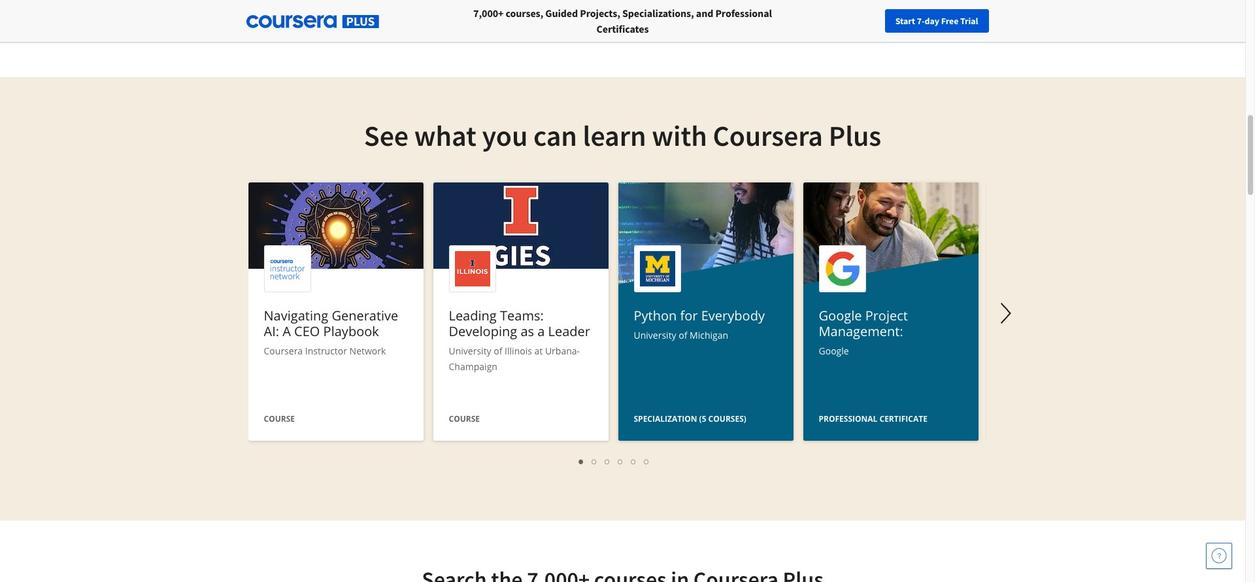 Task type: vqa. For each thing, say whether or not it's contained in the screenshot.
specific to the bottom
no



Task type: describe. For each thing, give the bounding box(es) containing it.
specialization
[[634, 413, 698, 424]]

see what you can learn with coursera plus
[[364, 118, 882, 154]]

of inside python for everybody university of michigan
[[679, 329, 688, 341]]

career
[[1024, 15, 1049, 27]]

list containing 1
[[255, 454, 974, 469]]

developing
[[449, 322, 518, 340]]

can
[[534, 118, 577, 154]]

find your new career link
[[961, 13, 1056, 29]]

5
[[631, 455, 637, 468]]

google project management: google
[[819, 307, 908, 357]]

7,000+ courses, guided projects, specializations, and professional certificates
[[474, 7, 772, 35]]

4
[[618, 455, 624, 468]]

at
[[535, 345, 543, 357]]

a
[[538, 322, 545, 340]]

plus
[[829, 118, 882, 154]]

specializations,
[[623, 7, 694, 20]]

3
[[605, 455, 611, 468]]

coursera for instructor
[[264, 345, 303, 357]]

3 button
[[601, 454, 614, 469]]

everybody
[[702, 307, 765, 324]]

4 button
[[614, 454, 628, 469]]

michigan
[[690, 329, 729, 341]]

certificates
[[597, 22, 649, 35]]

free
[[942, 15, 959, 27]]

generative
[[332, 307, 399, 324]]

network
[[350, 345, 386, 357]]

with
[[652, 118, 707, 154]]

navigating
[[264, 307, 328, 324]]

university inside python for everybody university of michigan
[[634, 329, 677, 341]]

new
[[1005, 15, 1022, 27]]

leader
[[548, 322, 591, 340]]

leading teams: developing as a leader university of illinois at urbana- champaign
[[449, 307, 591, 373]]

2 google from the top
[[819, 345, 849, 357]]

ai:
[[264, 322, 279, 340]]

urbana-
[[545, 345, 580, 357]]

courses)
[[709, 413, 747, 424]]

project
[[866, 307, 908, 324]]

professional inside 7,000+ courses, guided projects, specializations, and professional certificates
[[716, 7, 772, 20]]

certificate
[[880, 413, 928, 424]]



Task type: locate. For each thing, give the bounding box(es) containing it.
7,000+
[[474, 7, 504, 20]]

university inside leading teams: developing as a leader university of illinois at urbana- champaign
[[449, 345, 492, 357]]

1
[[579, 455, 584, 468]]

0 vertical spatial university
[[634, 329, 677, 341]]

6
[[645, 455, 650, 468]]

coursera for plus
[[713, 118, 823, 154]]

day
[[925, 15, 940, 27]]

0 horizontal spatial of
[[494, 345, 503, 357]]

management:
[[819, 322, 904, 340]]

learn
[[583, 118, 647, 154]]

guided
[[546, 7, 578, 20]]

find
[[967, 15, 984, 27]]

see
[[364, 118, 409, 154]]

6 button
[[641, 454, 654, 469]]

what
[[415, 118, 477, 154]]

university down python
[[634, 329, 677, 341]]

of inside leading teams: developing as a leader university of illinois at urbana- champaign
[[494, 345, 503, 357]]

1 horizontal spatial course
[[449, 413, 480, 424]]

for
[[681, 307, 698, 324]]

1 button
[[575, 454, 588, 469]]

python
[[634, 307, 677, 324]]

google down 'management:'
[[819, 345, 849, 357]]

0 horizontal spatial university
[[449, 345, 492, 357]]

1 horizontal spatial coursera
[[713, 118, 823, 154]]

teams:
[[500, 307, 544, 324]]

1 horizontal spatial university
[[634, 329, 677, 341]]

coursera
[[713, 118, 823, 154], [264, 345, 303, 357]]

start
[[896, 15, 916, 27]]

and
[[696, 7, 714, 20]]

illinois
[[505, 345, 532, 357]]

1 google from the top
[[819, 307, 862, 324]]

start 7-day free trial
[[896, 15, 979, 27]]

1 vertical spatial of
[[494, 345, 503, 357]]

next slide image
[[991, 298, 1022, 329]]

projects,
[[580, 7, 621, 20]]

specialization (5 courses)
[[634, 413, 747, 424]]

1 vertical spatial professional
[[819, 413, 878, 424]]

0 vertical spatial google
[[819, 307, 862, 324]]

0 vertical spatial professional
[[716, 7, 772, 20]]

list
[[255, 454, 974, 469]]

professional
[[716, 7, 772, 20], [819, 413, 878, 424]]

google left project
[[819, 307, 862, 324]]

1 course from the left
[[264, 413, 295, 424]]

professional certificate
[[819, 413, 928, 424]]

2 button
[[588, 454, 601, 469]]

leading
[[449, 307, 497, 324]]

champaign
[[449, 360, 498, 373]]

university up "champaign" on the left bottom of the page
[[449, 345, 492, 357]]

1 vertical spatial university
[[449, 345, 492, 357]]

0 vertical spatial coursera
[[713, 118, 823, 154]]

courses,
[[506, 7, 544, 20]]

as
[[521, 322, 534, 340]]

start 7-day free trial button
[[885, 9, 989, 33]]

university
[[634, 329, 677, 341], [449, 345, 492, 357]]

you
[[482, 118, 528, 154]]

a
[[283, 322, 291, 340]]

trial
[[961, 15, 979, 27]]

0 horizontal spatial course
[[264, 413, 295, 424]]

navigating generative ai: a ceo playbook coursera instructor network
[[264, 307, 399, 357]]

course for ai:
[[264, 413, 295, 424]]

find your new career
[[967, 15, 1049, 27]]

2
[[592, 455, 597, 468]]

0 horizontal spatial professional
[[716, 7, 772, 20]]

1 horizontal spatial of
[[679, 329, 688, 341]]

python for everybody university of michigan
[[634, 307, 765, 341]]

7-
[[917, 15, 925, 27]]

playbook
[[323, 322, 379, 340]]

instructor
[[305, 345, 347, 357]]

ceo
[[294, 322, 320, 340]]

professional right and
[[716, 7, 772, 20]]

coursera inside navigating generative ai: a ceo playbook coursera instructor network
[[264, 345, 303, 357]]

5 button
[[628, 454, 641, 469]]

professional left certificate
[[819, 413, 878, 424]]

of left illinois in the bottom left of the page
[[494, 345, 503, 357]]

of down for on the right bottom of the page
[[679, 329, 688, 341]]

1 vertical spatial google
[[819, 345, 849, 357]]

(5
[[700, 413, 707, 424]]

coursera plus image
[[246, 15, 379, 28]]

your
[[986, 15, 1003, 27]]

2 course from the left
[[449, 413, 480, 424]]

None search field
[[180, 8, 494, 34]]

0 vertical spatial of
[[679, 329, 688, 341]]

help center image
[[1212, 548, 1228, 564]]

course
[[264, 413, 295, 424], [449, 413, 480, 424]]

course for developing
[[449, 413, 480, 424]]

of
[[679, 329, 688, 341], [494, 345, 503, 357]]

google
[[819, 307, 862, 324], [819, 345, 849, 357]]

1 vertical spatial coursera
[[264, 345, 303, 357]]

1 horizontal spatial professional
[[819, 413, 878, 424]]

0 horizontal spatial coursera
[[264, 345, 303, 357]]



